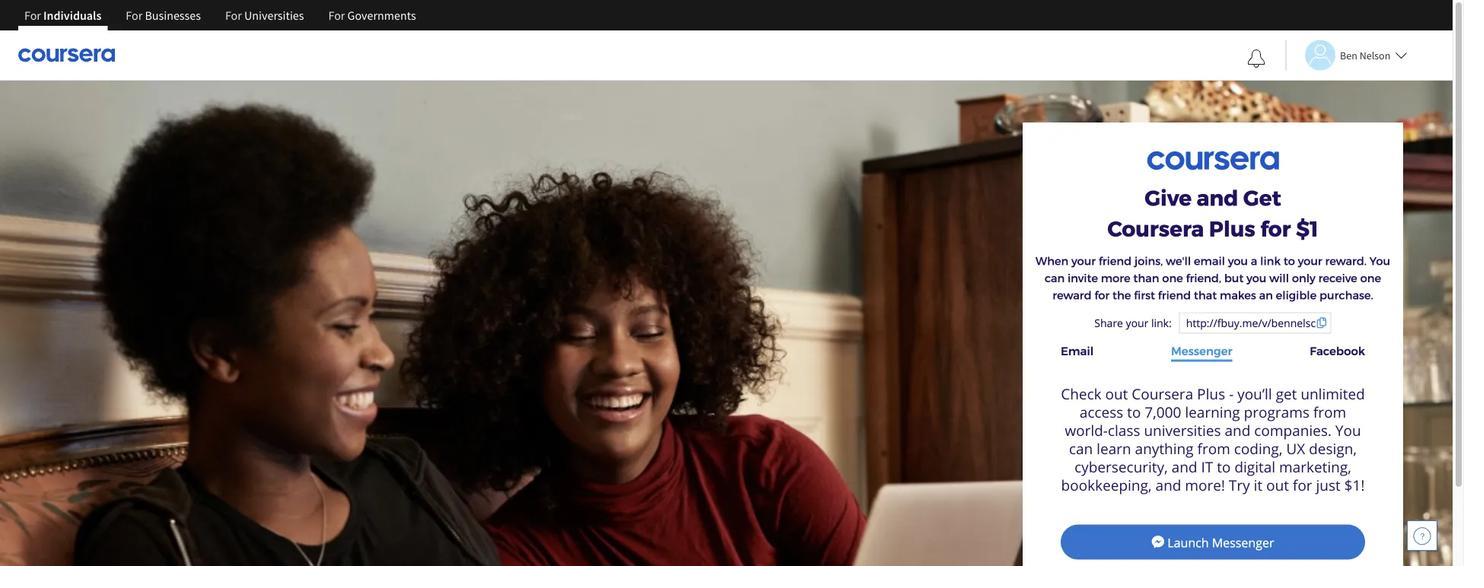 Task type: locate. For each thing, give the bounding box(es) containing it.
banner navigation
[[12, 0, 428, 42]]

individuals
[[43, 8, 101, 23]]

4 for from the left
[[328, 8, 345, 23]]

for
[[24, 8, 41, 23], [126, 8, 143, 23], [225, 8, 242, 23], [328, 8, 345, 23]]

ben nelson
[[1340, 48, 1391, 62]]

nelson
[[1360, 48, 1391, 62]]

3 for from the left
[[225, 8, 242, 23]]

for left the individuals
[[24, 8, 41, 23]]

show notifications image
[[1247, 49, 1266, 68]]

for universities
[[225, 8, 304, 23]]

for governments
[[328, 8, 416, 23]]

2 for from the left
[[126, 8, 143, 23]]

for left businesses
[[126, 8, 143, 23]]

for left universities
[[225, 8, 242, 23]]

1 for from the left
[[24, 8, 41, 23]]

for left governments
[[328, 8, 345, 23]]

for businesses
[[126, 8, 201, 23]]



Task type: vqa. For each thing, say whether or not it's contained in the screenshot.
ben nelson "popup button"
yes



Task type: describe. For each thing, give the bounding box(es) containing it.
for for governments
[[328, 8, 345, 23]]

for for businesses
[[126, 8, 143, 23]]

businesses
[[145, 8, 201, 23]]

universities
[[244, 8, 304, 23]]

governments
[[348, 8, 416, 23]]

help center image
[[1413, 527, 1432, 545]]

for individuals
[[24, 8, 101, 23]]

ben
[[1340, 48, 1358, 62]]

for for universities
[[225, 8, 242, 23]]

ben nelson button
[[1286, 40, 1408, 70]]

for for individuals
[[24, 8, 41, 23]]

coursera image
[[18, 43, 115, 67]]



